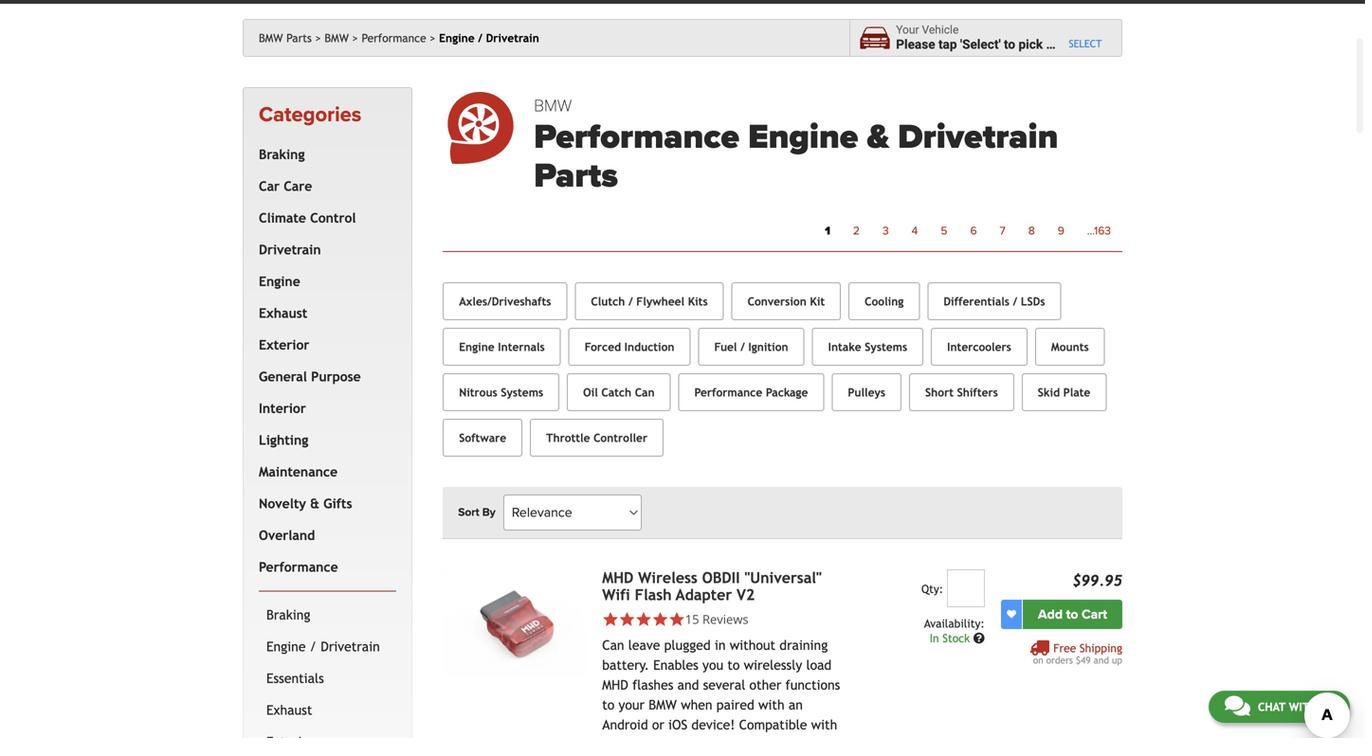 Task type: vqa. For each thing, say whether or not it's contained in the screenshot.
first 540I from the top of the page
no



Task type: locate. For each thing, give the bounding box(es) containing it.
1 vertical spatial and
[[678, 678, 699, 694]]

oil
[[583, 386, 598, 399]]

to left pick
[[1004, 37, 1016, 52]]

0 vertical spatial &
[[867, 116, 890, 158]]

0 vertical spatial engine / drivetrain
[[439, 31, 539, 45]]

with up compatible
[[759, 698, 785, 713]]

1 vertical spatial systems
[[501, 386, 544, 399]]

6
[[971, 224, 977, 238]]

1 horizontal spatial can
[[635, 386, 655, 399]]

1 horizontal spatial systems
[[865, 340, 908, 354]]

braking inside the performance subcategories element
[[267, 608, 311, 623]]

systems right nitrous
[[501, 386, 544, 399]]

with
[[759, 698, 785, 713], [1290, 701, 1318, 714], [812, 718, 838, 733]]

systems right intake at the right
[[865, 340, 908, 354]]

bmw for bmw
[[325, 31, 349, 45]]

1 horizontal spatial parts
[[534, 156, 618, 197]]

to
[[1004, 37, 1016, 52], [1067, 607, 1079, 623], [728, 658, 740, 674], [602, 698, 615, 713]]

bmw performance engine & drivetrain parts
[[534, 96, 1059, 197]]

& left g
[[632, 738, 641, 739]]

0 vertical spatial parts
[[287, 31, 312, 45]]

9 link
[[1047, 219, 1076, 244]]

mhd inside can leave plugged in without draining battery. enables you to wirelessly load mhd flashes and several other functions to your bmw when paired with an android or ios device! compatible with e, f, & g chassis bmws!
[[602, 678, 629, 694]]

1 horizontal spatial star image
[[652, 612, 669, 629]]

1 vertical spatial parts
[[534, 156, 618, 197]]

braking for car
[[259, 147, 305, 162]]

and up when
[[678, 678, 699, 694]]

your
[[619, 698, 645, 713]]

up
[[1113, 656, 1123, 667]]

throttle controller link
[[530, 419, 664, 457]]

0 horizontal spatial systems
[[501, 386, 544, 399]]

15 reviews link
[[602, 611, 848, 629], [685, 611, 749, 629]]

exhaust link down essentials
[[263, 695, 393, 727]]

0 horizontal spatial star image
[[602, 612, 619, 629]]

/ inside fuel / ignition link
[[741, 340, 745, 354]]

star image down wifi
[[619, 612, 636, 629]]

functions
[[786, 678, 841, 694]]

select link
[[1069, 38, 1103, 50]]

shifters
[[958, 386, 999, 399]]

systems inside 'link'
[[865, 340, 908, 354]]

car care
[[259, 179, 312, 194]]

exhaust link up exterior
[[255, 298, 393, 329]]

1 vertical spatial engine / drivetrain
[[267, 640, 380, 655]]

an
[[789, 698, 803, 713]]

1 horizontal spatial with
[[812, 718, 838, 733]]

$49
[[1076, 656, 1091, 667]]

2 horizontal spatial &
[[867, 116, 890, 158]]

0 horizontal spatial parts
[[287, 31, 312, 45]]

7 link
[[989, 219, 1017, 244]]

in stock
[[930, 632, 974, 646]]

0 vertical spatial mhd
[[602, 570, 634, 587]]

engine / drivetrain
[[439, 31, 539, 45], [267, 640, 380, 655]]

exhaust down essentials
[[267, 703, 312, 718]]

0 vertical spatial braking
[[259, 147, 305, 162]]

star image down flash
[[652, 612, 669, 629]]

mhd wireless obdii "universal" wifi flash adapter v2 link
[[602, 570, 822, 604]]

&
[[867, 116, 890, 158], [310, 496, 320, 512], [632, 738, 641, 739]]

None number field
[[947, 570, 985, 608]]

performance inside category navigation element
[[259, 560, 338, 575]]

mounts link
[[1036, 328, 1106, 366]]

bmw link
[[325, 31, 358, 45]]

cart
[[1082, 607, 1108, 623]]

to right add
[[1067, 607, 1079, 623]]

skid plate link
[[1022, 374, 1107, 412]]

mhd
[[602, 570, 634, 587], [602, 678, 629, 694]]

categories
[[259, 102, 362, 128]]

differentials / lsds link
[[928, 283, 1062, 321]]

0 vertical spatial exhaust
[[259, 306, 308, 321]]

exhaust for bottommost exhaust link
[[267, 703, 312, 718]]

0 horizontal spatial can
[[602, 639, 625, 654]]

0 vertical spatial performance link
[[362, 31, 436, 45]]

and left the up
[[1094, 656, 1110, 667]]

chat with us
[[1259, 701, 1335, 714]]

paginated product list navigation navigation
[[534, 219, 1123, 244]]

star image down wifi
[[602, 612, 619, 629]]

oil catch can link
[[567, 374, 671, 412]]

1 vertical spatial exhaust link
[[263, 695, 393, 727]]

forced induction link
[[569, 328, 691, 366]]

please
[[896, 37, 936, 52]]

performance link down overland
[[255, 552, 393, 584]]

0 vertical spatial and
[[1094, 656, 1110, 667]]

kit
[[810, 295, 825, 308]]

exhaust up exterior
[[259, 306, 308, 321]]

and
[[1094, 656, 1110, 667], [678, 678, 699, 694]]

/ inside clutch / flywheel kits link
[[629, 295, 633, 308]]

"universal"
[[745, 570, 822, 587]]

clutch
[[591, 295, 625, 308]]

3 link
[[872, 219, 901, 244]]

android
[[602, 718, 648, 733]]

1 link
[[814, 219, 842, 244]]

exhaust for the topmost exhaust link
[[259, 306, 308, 321]]

2 vertical spatial &
[[632, 738, 641, 739]]

leave
[[629, 639, 661, 654]]

axles/driveshafts link
[[443, 283, 568, 321]]

1 vertical spatial braking link
[[263, 600, 393, 632]]

1 vertical spatial &
[[310, 496, 320, 512]]

1 mhd from the top
[[602, 570, 634, 587]]

short shifters
[[926, 386, 999, 399]]

with left us
[[1290, 701, 1318, 714]]

3
[[883, 224, 889, 238]]

mounts
[[1052, 340, 1089, 354]]

free shipping on orders $49 and up
[[1034, 642, 1123, 667]]

1 vertical spatial braking
[[267, 608, 311, 623]]

0 horizontal spatial engine / drivetrain
[[267, 640, 380, 655]]

clutch / flywheel kits
[[591, 295, 708, 308]]

& up 3
[[867, 116, 890, 158]]

braking link up essentials link
[[263, 600, 393, 632]]

intake systems link
[[812, 328, 924, 366]]

braking link for care
[[255, 139, 393, 171]]

braking up engine / drivetrain link
[[267, 608, 311, 623]]

1 vertical spatial exhaust
[[267, 703, 312, 718]]

in
[[715, 639, 726, 654]]

ios
[[669, 718, 688, 733]]

0 horizontal spatial and
[[678, 678, 699, 694]]

1 horizontal spatial engine / drivetrain
[[439, 31, 539, 45]]

to inside button
[[1067, 607, 1079, 623]]

lsds
[[1021, 295, 1046, 308]]

0 vertical spatial braking link
[[255, 139, 393, 171]]

2 star image from the left
[[652, 612, 669, 629]]

performance link right bmw link
[[362, 31, 436, 45]]

0 horizontal spatial &
[[310, 496, 320, 512]]

overland link
[[255, 520, 393, 552]]

1 vertical spatial mhd
[[602, 678, 629, 694]]

obdii
[[702, 570, 740, 587]]

1 vertical spatial can
[[602, 639, 625, 654]]

engine / drivetrain link
[[263, 632, 393, 663]]

fuel
[[715, 340, 737, 354]]

drivetrain link
[[255, 234, 393, 266]]

2 horizontal spatial with
[[1290, 701, 1318, 714]]

…163
[[1088, 224, 1112, 238]]

/ inside differentials / lsds link
[[1013, 295, 1018, 308]]

bmw inside bmw performance engine & drivetrain parts
[[534, 96, 572, 116]]

chassis
[[658, 738, 700, 739]]

lighting
[[259, 433, 309, 448]]

braking for engine
[[267, 608, 311, 623]]

with down functions
[[812, 718, 838, 733]]

2 mhd from the top
[[602, 678, 629, 694]]

star image up plugged
[[669, 612, 685, 629]]

& left gifts
[[310, 496, 320, 512]]

2 link
[[842, 219, 872, 244]]

can up battery.
[[602, 639, 625, 654]]

star image up leave
[[636, 612, 652, 629]]

e,
[[602, 738, 614, 739]]

maintenance
[[259, 465, 338, 480]]

mhd left flash
[[602, 570, 634, 587]]

exhaust inside the performance subcategories element
[[267, 703, 312, 718]]

systems
[[865, 340, 908, 354], [501, 386, 544, 399]]

performance inside bmw performance engine & drivetrain parts
[[534, 116, 740, 158]]

0 vertical spatial can
[[635, 386, 655, 399]]

vehicle
[[1057, 37, 1098, 52]]

drivetrain inside bmw performance engine & drivetrain parts
[[898, 116, 1059, 158]]

induction
[[625, 340, 675, 354]]

0 vertical spatial systems
[[865, 340, 908, 354]]

flywheel
[[637, 295, 685, 308]]

braking link up care
[[255, 139, 393, 171]]

exhaust
[[259, 306, 308, 321], [267, 703, 312, 718]]

qty:
[[922, 583, 944, 596]]

several
[[703, 678, 746, 694]]

1 horizontal spatial and
[[1094, 656, 1110, 667]]

to inside the your vehicle please tap 'select' to pick a vehicle
[[1004, 37, 1016, 52]]

f,
[[618, 738, 628, 739]]

braking up car care
[[259, 147, 305, 162]]

intercoolers link
[[932, 328, 1028, 366]]

star image
[[619, 612, 636, 629], [636, 612, 652, 629], [669, 612, 685, 629]]

braking link inside the performance subcategories element
[[263, 600, 393, 632]]

1 horizontal spatial &
[[632, 738, 641, 739]]

star image
[[602, 612, 619, 629], [652, 612, 669, 629]]

can right catch
[[635, 386, 655, 399]]

/
[[478, 31, 483, 45], [629, 295, 633, 308], [1013, 295, 1018, 308], [741, 340, 745, 354], [310, 640, 317, 655]]

$99.95
[[1073, 573, 1123, 590]]

general purpose
[[259, 369, 361, 384]]

performance
[[362, 31, 426, 45], [534, 116, 740, 158], [695, 386, 763, 399], [259, 560, 338, 575]]

can
[[635, 386, 655, 399], [602, 639, 625, 654]]

ignition
[[749, 340, 789, 354]]

braking link
[[255, 139, 393, 171], [263, 600, 393, 632]]

mhd down battery.
[[602, 678, 629, 694]]



Task type: describe. For each thing, give the bounding box(es) containing it.
lighting link
[[255, 425, 393, 457]]

engine inside the performance subcategories element
[[267, 640, 306, 655]]

8 link
[[1017, 219, 1047, 244]]

reviews
[[703, 611, 749, 629]]

braking link for /
[[263, 600, 393, 632]]

2 15 reviews link from the left
[[685, 611, 749, 629]]

1 star image from the left
[[602, 612, 619, 629]]

3 star image from the left
[[669, 612, 685, 629]]

chat with us link
[[1209, 691, 1351, 724]]

to left your
[[602, 698, 615, 713]]

engine inside bmw performance engine & drivetrain parts
[[748, 116, 859, 158]]

category navigation element
[[243, 87, 413, 739]]

software
[[459, 431, 507, 445]]

drivetrain inside the performance subcategories element
[[321, 640, 380, 655]]

bmws!
[[704, 738, 743, 739]]

fuel / ignition
[[715, 340, 789, 354]]

conversion kit
[[748, 295, 825, 308]]

in
[[930, 632, 940, 646]]

control
[[310, 210, 356, 226]]

adapter
[[676, 587, 732, 604]]

bmw inside can leave plugged in without draining battery. enables you to wirelessly load mhd flashes and several other functions to your bmw when paired with an android or ios device! compatible with e, f, & g chassis bmws!
[[649, 698, 677, 713]]

intake systems
[[829, 340, 908, 354]]

& inside novelty & gifts link
[[310, 496, 320, 512]]

intake
[[829, 340, 862, 354]]

a
[[1047, 37, 1054, 52]]

performance subcategories element
[[259, 591, 397, 739]]

add to cart button
[[1023, 601, 1123, 630]]

and inside can leave plugged in without draining battery. enables you to wirelessly load mhd flashes and several other functions to your bmw when paired with an android or ios device! compatible with e, f, & g chassis bmws!
[[678, 678, 699, 694]]

gifts
[[324, 496, 352, 512]]

maintenance link
[[255, 457, 393, 488]]

climate control link
[[255, 202, 393, 234]]

v2
[[737, 587, 755, 604]]

1 star image from the left
[[619, 612, 636, 629]]

short
[[926, 386, 954, 399]]

bmw parts link
[[259, 31, 321, 45]]

bmw for bmw performance engine & drivetrain parts
[[534, 96, 572, 116]]

interior link
[[255, 393, 393, 425]]

intercoolers
[[948, 340, 1012, 354]]

short shifters link
[[910, 374, 1015, 412]]

car
[[259, 179, 280, 194]]

& inside bmw performance engine & drivetrain parts
[[867, 116, 890, 158]]

0 horizontal spatial with
[[759, 698, 785, 713]]

8
[[1029, 224, 1035, 238]]

oil catch can
[[583, 386, 655, 399]]

parts inside bmw performance engine & drivetrain parts
[[534, 156, 618, 197]]

device!
[[692, 718, 735, 733]]

draining
[[780, 639, 828, 654]]

vehicle
[[922, 23, 959, 37]]

purpose
[[311, 369, 361, 384]]

5 link
[[930, 219, 959, 244]]

systems for intake systems
[[865, 340, 908, 354]]

differentials
[[944, 295, 1010, 308]]

axles/driveshafts
[[459, 295, 551, 308]]

pick
[[1019, 37, 1043, 52]]

15 reviews
[[685, 611, 749, 629]]

5
[[941, 224, 948, 238]]

pulleys
[[848, 386, 886, 399]]

compatible
[[739, 718, 808, 733]]

throttle controller
[[546, 431, 648, 445]]

/ inside engine / drivetrain link
[[310, 640, 317, 655]]

systems for nitrous systems
[[501, 386, 544, 399]]

your
[[896, 23, 920, 37]]

overland
[[259, 528, 315, 543]]

novelty & gifts link
[[255, 488, 393, 520]]

es#4615596 - mhdwirelessv2 - mhd wireless obdii "universal" wifi flash adapter v2 - can leave plugged in without draining battery. enables you to wirelessly load mhd flashes and several other functions to your bmw when paired with an android or ios device! compatible with e, f, & g chassis bmws! - mhd tuning - bmw image
[[443, 570, 587, 678]]

mhd inside mhd wireless obdii "universal" wifi flash adapter v2
[[602, 570, 634, 587]]

…163 link
[[1076, 219, 1123, 244]]

9
[[1058, 224, 1065, 238]]

bmw for bmw parts
[[259, 31, 283, 45]]

throttle
[[546, 431, 590, 445]]

skid
[[1038, 386, 1060, 399]]

performance package link
[[679, 374, 825, 412]]

conversion kit link
[[732, 283, 841, 321]]

stock
[[943, 632, 970, 646]]

engine internals link
[[443, 328, 561, 366]]

question circle image
[[974, 633, 985, 645]]

orders
[[1047, 656, 1074, 667]]

software link
[[443, 419, 523, 457]]

add to wish list image
[[1007, 611, 1017, 620]]

& inside can leave plugged in without draining battery. enables you to wirelessly load mhd flashes and several other functions to your bmw when paired with an android or ios device! compatible with e, f, & g chassis bmws!
[[632, 738, 641, 739]]

can inside can leave plugged in without draining battery. enables you to wirelessly load mhd flashes and several other functions to your bmw when paired with an android or ios device! compatible with e, f, & g chassis bmws!
[[602, 639, 625, 654]]

plugged
[[665, 639, 711, 654]]

can leave plugged in without draining battery. enables you to wirelessly load mhd flashes and several other functions to your bmw when paired with an android or ios device! compatible with e, f, & g chassis bmws!
[[602, 639, 841, 739]]

by
[[483, 506, 496, 520]]

nitrous
[[459, 386, 498, 399]]

/ for clutch / flywheel kits link
[[629, 295, 633, 308]]

climate control
[[259, 210, 356, 226]]

your vehicle please tap 'select' to pick a vehicle
[[896, 23, 1098, 52]]

0 vertical spatial exhaust link
[[255, 298, 393, 329]]

climate
[[259, 210, 306, 226]]

/ for fuel / ignition link
[[741, 340, 745, 354]]

/ for differentials / lsds link
[[1013, 295, 1018, 308]]

1 vertical spatial performance link
[[255, 552, 393, 584]]

cooling link
[[849, 283, 920, 321]]

engine / drivetrain inside the performance subcategories element
[[267, 640, 380, 655]]

kits
[[688, 295, 708, 308]]

chat
[[1259, 701, 1286, 714]]

6 link
[[959, 219, 989, 244]]

and inside free shipping on orders $49 and up
[[1094, 656, 1110, 667]]

you
[[703, 658, 724, 674]]

2 star image from the left
[[636, 612, 652, 629]]

plate
[[1064, 386, 1091, 399]]

differentials / lsds
[[944, 295, 1046, 308]]

nitrous systems
[[459, 386, 544, 399]]

catch
[[602, 386, 632, 399]]

wirelessly
[[744, 658, 803, 674]]

engine link
[[255, 266, 393, 298]]

essentials
[[267, 671, 324, 687]]

2
[[854, 224, 860, 238]]

comments image
[[1225, 695, 1251, 718]]

to right you
[[728, 658, 740, 674]]

skid plate
[[1038, 386, 1091, 399]]

1
[[825, 224, 831, 238]]

clutch / flywheel kits link
[[575, 283, 724, 321]]

or
[[652, 718, 665, 733]]

us
[[1321, 701, 1335, 714]]

wireless
[[638, 570, 698, 587]]

1 15 reviews link from the left
[[602, 611, 848, 629]]

4
[[912, 224, 918, 238]]

load
[[807, 658, 832, 674]]



